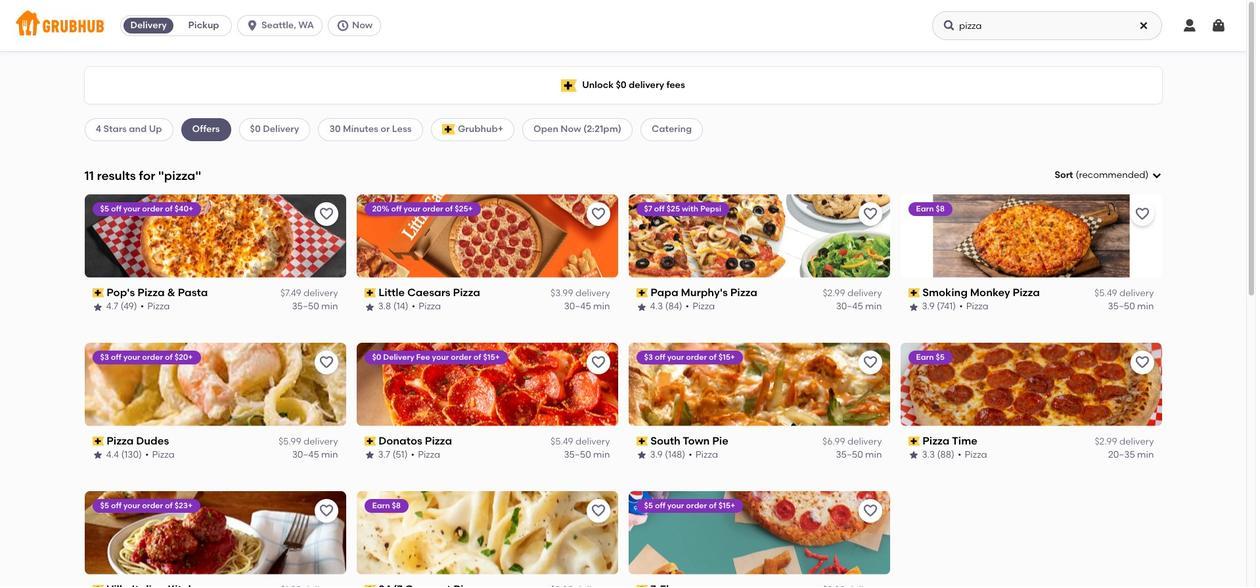 Task type: vqa. For each thing, say whether or not it's contained in the screenshot.


Task type: describe. For each thing, give the bounding box(es) containing it.
min for pop's pizza & pasta
[[321, 301, 338, 312]]

30–45 min for papa murphy's pizza
[[836, 301, 882, 312]]

your for $5 off your order of $15+
[[667, 501, 684, 510]]

delivery for south town pie
[[847, 436, 882, 447]]

pie
[[712, 435, 728, 447]]

open now (2:21pm)
[[533, 124, 621, 135]]

south town pie
[[650, 435, 728, 447]]

time
[[952, 435, 977, 447]]

$7 off $25 with pepsi
[[644, 204, 721, 213]]

earn $8 for smoking monkey pizza logo
[[916, 204, 945, 213]]

your for $5 off your order of $23+
[[123, 501, 140, 510]]

• pizza for papa murphy's pizza
[[686, 301, 715, 312]]

min for donatos pizza
[[593, 450, 610, 461]]

$25
[[667, 204, 680, 213]]

save this restaurant button for pop's pizza & pasta
[[314, 202, 338, 226]]

svg image inside seattle, wa button
[[246, 19, 259, 32]]

pizza right "murphy's"
[[730, 286, 757, 299]]

donatos pizza
[[379, 435, 452, 447]]

11 results for "pizza"
[[84, 168, 201, 183]]

stars
[[103, 124, 127, 135]]

$5 for $5 off your order of $15+
[[644, 501, 653, 510]]

donatos
[[379, 435, 422, 447]]

save this restaurant image for pizza time
[[1134, 355, 1150, 370]]

for
[[139, 168, 155, 183]]

$5 for $5 off your order of $40+
[[100, 204, 109, 213]]

none field containing sort
[[1055, 169, 1162, 182]]

20% off your order of $25+
[[372, 204, 473, 213]]

minutes
[[343, 124, 378, 135]]

subscription pass image for pop's pizza & pasta
[[92, 288, 104, 298]]

delivery for $0 delivery fee your order of $15+
[[383, 353, 414, 362]]

subscription pass image for little caesars pizza
[[364, 288, 376, 298]]

20–35 min
[[1108, 450, 1154, 461]]

4.4 (130)
[[106, 450, 142, 461]]

less
[[392, 124, 412, 135]]

$5.49 delivery for donatos pizza
[[551, 436, 610, 447]]

pizza time logo image
[[900, 343, 1162, 426]]

$0 delivery fee your order of $15+
[[372, 353, 500, 362]]

pop's pizza & pasta
[[107, 286, 208, 299]]

• for pizza time
[[958, 450, 961, 461]]

$2.99 for pizza time
[[1095, 436, 1117, 447]]

$20+
[[174, 353, 193, 362]]

$0 for $0 delivery
[[250, 124, 261, 135]]

35–50 for pizza
[[1108, 301, 1135, 312]]

$23+
[[175, 501, 193, 510]]

results
[[97, 168, 136, 183]]

star icon image for donatos pizza
[[364, 450, 375, 461]]

3.3 (88)
[[922, 450, 954, 461]]

"pizza"
[[158, 168, 201, 183]]

subscription pass image for donatos pizza
[[364, 437, 376, 446]]

pizza down papa murphy's pizza
[[692, 301, 715, 312]]

• pizza for pizza time
[[958, 450, 987, 461]]

south
[[650, 435, 680, 447]]

earn $8 for 24/7 gourmet pizza logo
[[372, 501, 401, 510]]

• for pizza dudes
[[145, 450, 149, 461]]

4.3 (84)
[[650, 301, 682, 312]]

min for south town pie
[[865, 450, 882, 461]]

save this restaurant image for donatos pizza
[[590, 355, 606, 370]]

(148)
[[665, 450, 685, 461]]

20%
[[372, 204, 389, 213]]

off for papa
[[654, 204, 665, 213]]

of for $5 off your order of $40+
[[165, 204, 173, 213]]

save this restaurant button for little caesars pizza
[[586, 202, 610, 226]]

monkey
[[970, 286, 1010, 299]]

off down 3.9 (148)
[[655, 501, 665, 510]]

3.3
[[922, 450, 935, 461]]

35–50 for pie
[[836, 450, 863, 461]]

delivery for papa murphy's pizza
[[847, 288, 882, 299]]

20–35
[[1108, 450, 1135, 461]]

3.8
[[378, 301, 391, 312]]

2 vertical spatial earn
[[372, 501, 390, 510]]

up
[[149, 124, 162, 135]]

• pizza for donatos pizza
[[411, 450, 440, 461]]

(49)
[[120, 301, 137, 312]]

(130)
[[121, 450, 142, 461]]

town
[[683, 435, 710, 447]]

your for $5 off your order of $40+
[[123, 204, 140, 213]]

pizza right donatos
[[425, 435, 452, 447]]

order for $3 off your order of $15+
[[686, 353, 707, 362]]

$5 off your order of $23+
[[100, 501, 193, 510]]

$3.99 delivery
[[551, 288, 610, 299]]

30
[[329, 124, 341, 135]]

smoking monkey pizza logo image
[[900, 194, 1162, 278]]

• for smoking monkey pizza
[[959, 301, 963, 312]]

main navigation navigation
[[0, 0, 1246, 51]]

$6.99
[[823, 436, 845, 447]]

$7.49
[[280, 288, 301, 299]]

order for $5 off your order of $40+
[[142, 204, 163, 213]]

7-eleven logo image
[[628, 491, 890, 575]]

$8 for 24/7 gourmet pizza logo
[[392, 501, 401, 510]]

of for $3 off your order of $15+
[[709, 353, 717, 362]]

grubhub+
[[458, 124, 503, 135]]

Search for food, convenience, alcohol... search field
[[932, 11, 1162, 40]]

(14)
[[393, 301, 408, 312]]

$2.99 delivery for pizza time
[[1095, 436, 1154, 447]]

pizza down donatos pizza
[[418, 450, 440, 461]]

villa italian kitchen logo image
[[84, 491, 346, 575]]

save this restaurant image for pop's pizza & pasta
[[318, 206, 334, 222]]

of right fee
[[474, 353, 481, 362]]

$15+ for $3 off your order of $15+
[[718, 353, 735, 362]]

3.9 (741)
[[922, 301, 956, 312]]

earn $5
[[916, 353, 945, 362]]

(741)
[[937, 301, 956, 312]]

off for pop's
[[111, 204, 121, 213]]

offers
[[192, 124, 220, 135]]

smoking
[[922, 286, 968, 299]]

seattle, wa button
[[237, 15, 328, 36]]

$7
[[644, 204, 652, 213]]

fee
[[416, 353, 430, 362]]

pasta
[[178, 286, 208, 299]]

order for $5 off your order of $23+
[[142, 501, 163, 510]]

pizza down little caesars pizza
[[419, 301, 441, 312]]

sort ( recommended )
[[1055, 170, 1149, 181]]

papa murphy's pizza logo image
[[628, 194, 890, 278]]

delivery button
[[121, 15, 176, 36]]

save this restaurant image for smoking monkey pizza
[[1134, 206, 1150, 222]]

smoking monkey pizza
[[922, 286, 1040, 299]]

subscription pass image for pizza dudes
[[92, 437, 104, 446]]

delivery for little caesars pizza
[[575, 288, 610, 299]]

• pizza for little caesars pizza
[[412, 301, 441, 312]]

pizza down pop's pizza & pasta
[[147, 301, 170, 312]]

pop's
[[107, 286, 135, 299]]

$3 for pizza
[[100, 353, 109, 362]]

35–50 for &
[[292, 301, 319, 312]]

earn for smoking monkey pizza
[[916, 204, 934, 213]]

4.3
[[650, 301, 663, 312]]

&
[[167, 286, 175, 299]]

3.9 for south town pie
[[650, 450, 663, 461]]

grubhub plus flag logo image for unlock $0 delivery fees
[[561, 79, 577, 92]]

pizza down town in the bottom of the page
[[696, 450, 718, 461]]

$2.99 for papa murphy's pizza
[[823, 288, 845, 299]]

$7.49 delivery
[[280, 288, 338, 299]]

$5.99 delivery
[[278, 436, 338, 447]]

seattle,
[[262, 20, 296, 31]]

• for papa murphy's pizza
[[686, 301, 689, 312]]

papa
[[650, 286, 678, 299]]

delivery for $0 delivery
[[263, 124, 299, 135]]

papa murphy's pizza
[[650, 286, 757, 299]]

$5.49 for donatos pizza
[[551, 436, 573, 447]]

(
[[1076, 170, 1079, 181]]

off down 4.4
[[111, 501, 121, 510]]

save this restaurant image for little caesars pizza
[[590, 206, 606, 222]]

pop's pizza & pasta logo image
[[84, 194, 346, 278]]

with
[[682, 204, 698, 213]]



Task type: locate. For each thing, give the bounding box(es) containing it.
0 horizontal spatial now
[[352, 20, 373, 31]]

pizza
[[137, 286, 165, 299], [453, 286, 480, 299], [730, 286, 757, 299], [1013, 286, 1040, 299], [147, 301, 170, 312], [419, 301, 441, 312], [692, 301, 715, 312], [966, 301, 989, 312], [107, 435, 134, 447], [425, 435, 452, 447], [922, 435, 950, 447], [152, 450, 175, 461], [418, 450, 440, 461], [696, 450, 718, 461], [965, 450, 987, 461]]

•
[[140, 301, 144, 312], [412, 301, 415, 312], [686, 301, 689, 312], [959, 301, 963, 312], [145, 450, 149, 461], [411, 450, 415, 461], [689, 450, 692, 461], [958, 450, 961, 461]]

$0
[[616, 79, 626, 91], [250, 124, 261, 135], [372, 353, 381, 362]]

save this restaurant button for pizza time
[[1130, 351, 1154, 374]]

1 vertical spatial $5.49 delivery
[[551, 436, 610, 447]]

2 vertical spatial $0
[[372, 353, 381, 362]]

1 vertical spatial earn $8
[[372, 501, 401, 510]]

or
[[381, 124, 390, 135]]

order for 20% off your order of $25+
[[422, 204, 443, 213]]

1 $3 from the left
[[100, 353, 109, 362]]

pizza right "monkey"
[[1013, 286, 1040, 299]]

star icon image for smoking monkey pizza
[[908, 302, 919, 312]]

min for smoking monkey pizza
[[1137, 301, 1154, 312]]

$5.49
[[1094, 288, 1117, 299], [551, 436, 573, 447]]

pickup button
[[176, 15, 231, 36]]

order down papa murphy's pizza
[[686, 353, 707, 362]]

dudes
[[136, 435, 169, 447]]

star icon image for little caesars pizza
[[364, 302, 375, 312]]

min
[[321, 301, 338, 312], [593, 301, 610, 312], [865, 301, 882, 312], [1137, 301, 1154, 312], [321, 450, 338, 461], [593, 450, 610, 461], [865, 450, 882, 461], [1137, 450, 1154, 461]]

caesars
[[407, 286, 450, 299]]

30–45
[[564, 301, 591, 312], [836, 301, 863, 312], [292, 450, 319, 461]]

save this restaurant button for pizza dudes
[[314, 351, 338, 374]]

0 horizontal spatial earn $8
[[372, 501, 401, 510]]

3.9 (148)
[[650, 450, 685, 461]]

delivery for pop's pizza & pasta
[[303, 288, 338, 299]]

of down "murphy's"
[[709, 353, 717, 362]]

of down pie
[[709, 501, 717, 510]]

0 horizontal spatial grubhub plus flag logo image
[[442, 124, 455, 135]]

$5 down 3.9 (741)
[[936, 353, 945, 362]]

order left the $25+
[[422, 204, 443, 213]]

little caesars pizza
[[379, 286, 480, 299]]

star icon image for pizza dudes
[[92, 450, 103, 461]]

1 horizontal spatial $0
[[372, 353, 381, 362]]

0 vertical spatial now
[[352, 20, 373, 31]]

1 horizontal spatial $2.99
[[1095, 436, 1117, 447]]

2 $3 from the left
[[644, 353, 653, 362]]

0 vertical spatial $5.49
[[1094, 288, 1117, 299]]

svg image inside field
[[1151, 170, 1162, 181]]

$6.99 delivery
[[823, 436, 882, 447]]

1 horizontal spatial 3.9
[[922, 301, 935, 312]]

pickup
[[188, 20, 219, 31]]

1 horizontal spatial 30–45
[[564, 301, 591, 312]]

order left $40+
[[142, 204, 163, 213]]

star icon image for pop's pizza & pasta
[[92, 302, 103, 312]]

$8 for smoking monkey pizza logo
[[936, 204, 945, 213]]

0 horizontal spatial 30–45
[[292, 450, 319, 461]]

unlock
[[582, 79, 614, 91]]

1 horizontal spatial grubhub plus flag logo image
[[561, 79, 577, 92]]

$0 right offers
[[250, 124, 261, 135]]

now inside button
[[352, 20, 373, 31]]

• pizza for south town pie
[[689, 450, 718, 461]]

• pizza down pop's pizza & pasta
[[140, 301, 170, 312]]

3.9 for smoking monkey pizza
[[922, 301, 935, 312]]

0 horizontal spatial $8
[[392, 501, 401, 510]]

1 horizontal spatial $3
[[644, 353, 653, 362]]

now button
[[328, 15, 386, 36]]

$0 right the unlock
[[616, 79, 626, 91]]

1 vertical spatial $2.99
[[1095, 436, 1117, 447]]

$2.99
[[823, 288, 845, 299], [1095, 436, 1117, 447]]

subscription pass image
[[364, 288, 376, 298], [908, 288, 920, 298], [636, 437, 648, 446], [636, 585, 648, 587]]

35–50 min
[[292, 301, 338, 312], [1108, 301, 1154, 312], [564, 450, 610, 461], [836, 450, 882, 461]]

pizza up 3.3 (88)
[[922, 435, 950, 447]]

svg image
[[1182, 18, 1198, 34], [1138, 20, 1149, 31]]

off right 20% at the left
[[391, 204, 402, 213]]

little
[[379, 286, 405, 299]]

star icon image left 3.9 (148)
[[636, 450, 647, 461]]

• right the '(51)'
[[411, 450, 415, 461]]

1 horizontal spatial 30–45 min
[[564, 301, 610, 312]]

order
[[142, 204, 163, 213], [422, 204, 443, 213], [142, 353, 163, 362], [451, 353, 472, 362], [686, 353, 707, 362], [142, 501, 163, 510], [686, 501, 707, 510]]

1 horizontal spatial delivery
[[263, 124, 299, 135]]

of left $23+
[[165, 501, 173, 510]]

your down 11 results for "pizza"
[[123, 204, 140, 213]]

delivery left the pickup
[[130, 20, 167, 31]]

$8
[[936, 204, 945, 213], [392, 501, 401, 510]]

(2:21pm)
[[583, 124, 621, 135]]

1 horizontal spatial earn $8
[[916, 204, 945, 213]]

$5.49 delivery for smoking monkey pizza
[[1094, 288, 1154, 299]]

save this restaurant button for south town pie
[[858, 351, 882, 374]]

• right (741)
[[959, 301, 963, 312]]

save this restaurant button for smoking monkey pizza
[[1130, 202, 1154, 226]]

delivery left fee
[[383, 353, 414, 362]]

35–50 min for pizza
[[1108, 301, 1154, 312]]

pizza down smoking monkey pizza on the right of page
[[966, 301, 989, 312]]

1 horizontal spatial $2.99 delivery
[[1095, 436, 1154, 447]]

3.7 (51)
[[378, 450, 408, 461]]

order down town in the bottom of the page
[[686, 501, 707, 510]]

save this restaurant image for pizza dudes
[[318, 355, 334, 370]]

1 vertical spatial $2.99 delivery
[[1095, 436, 1154, 447]]

star icon image left 4.4
[[92, 450, 103, 461]]

1 vertical spatial $5.49
[[551, 436, 573, 447]]

30–45 for papa murphy's pizza
[[836, 301, 863, 312]]

$5.49 for smoking monkey pizza
[[1094, 288, 1117, 299]]

1 vertical spatial grubhub plus flag logo image
[[442, 124, 455, 135]]

little caesars pizza logo image
[[356, 194, 618, 278]]

4
[[96, 124, 101, 135]]

off down results
[[111, 204, 121, 213]]

$5 off your order of $15+
[[644, 501, 735, 510]]

order left $23+
[[142, 501, 163, 510]]

subscription pass image for papa murphy's pizza
[[636, 288, 648, 298]]

0 vertical spatial earn $8
[[916, 204, 945, 213]]

$5 down results
[[100, 204, 109, 213]]

svg image
[[1211, 18, 1227, 34], [246, 19, 259, 32], [336, 19, 349, 32], [943, 19, 956, 32], [1151, 170, 1162, 181]]

2 horizontal spatial 30–45
[[836, 301, 863, 312]]

$3.99
[[551, 288, 573, 299]]

off
[[111, 204, 121, 213], [391, 204, 402, 213], [654, 204, 665, 213], [111, 353, 121, 362], [655, 353, 665, 362], [111, 501, 121, 510], [655, 501, 665, 510]]

(88)
[[937, 450, 954, 461]]

• pizza down time
[[958, 450, 987, 461]]

off down 4.7
[[111, 353, 121, 362]]

0 horizontal spatial 3.9
[[650, 450, 663, 461]]

$40+
[[175, 204, 193, 213]]

unlock $0 delivery fees
[[582, 79, 685, 91]]

$5
[[100, 204, 109, 213], [936, 353, 945, 362], [100, 501, 109, 510], [644, 501, 653, 510]]

earn for pizza time
[[916, 353, 934, 362]]

24/7 gourmet pizza logo image
[[356, 491, 618, 575]]

off down '4.3'
[[655, 353, 665, 362]]

• pizza down smoking monkey pizza on the right of page
[[959, 301, 989, 312]]

• down south town pie
[[689, 450, 692, 461]]

order left $20+
[[142, 353, 163, 362]]

• down dudes
[[145, 450, 149, 461]]

your down (84)
[[667, 353, 684, 362]]

open
[[533, 124, 558, 135]]

None field
[[1055, 169, 1162, 182]]

save this restaurant image for papa murphy's pizza
[[862, 206, 878, 222]]

11
[[84, 168, 94, 183]]

catering
[[652, 124, 692, 135]]

1 horizontal spatial $8
[[936, 204, 945, 213]]

delivery inside "delivery" button
[[130, 20, 167, 31]]

3.9
[[922, 301, 935, 312], [650, 450, 663, 461]]

your down the (49)
[[123, 353, 140, 362]]

your right 20% at the left
[[404, 204, 420, 213]]

your down (130)
[[123, 501, 140, 510]]

order for $5 off your order of $15+
[[686, 501, 707, 510]]

30–45 for pizza dudes
[[292, 450, 319, 461]]

3.8 (14)
[[378, 301, 408, 312]]

0 vertical spatial grubhub plus flag logo image
[[561, 79, 577, 92]]

2 vertical spatial delivery
[[383, 353, 414, 362]]

• pizza down donatos pizza
[[411, 450, 440, 461]]

$3 down '4.3'
[[644, 353, 653, 362]]

of for 20% off your order of $25+
[[445, 204, 453, 213]]

recommended
[[1079, 170, 1145, 181]]

$3 down 4.7
[[100, 353, 109, 362]]

0 horizontal spatial $2.99
[[823, 288, 845, 299]]

$15+ for $5 off your order of $15+
[[718, 501, 735, 510]]

your down (148) at bottom right
[[667, 501, 684, 510]]

pizza up 4.4 (130)
[[107, 435, 134, 447]]

star icon image left 3.3
[[908, 450, 919, 461]]

1 horizontal spatial $5.49
[[1094, 288, 1117, 299]]

save this restaurant image
[[1134, 206, 1150, 222], [318, 355, 334, 370], [590, 355, 606, 370], [590, 503, 606, 519], [862, 503, 878, 519]]

pizza left &
[[137, 286, 165, 299]]

order right fee
[[451, 353, 472, 362]]

1 vertical spatial delivery
[[263, 124, 299, 135]]

1 vertical spatial $0
[[250, 124, 261, 135]]

order for $3 off your order of $20+
[[142, 353, 163, 362]]

donatos pizza logo image
[[356, 343, 618, 426]]

save this restaurant button for donatos pizza
[[586, 351, 610, 374]]

grubhub plus flag logo image
[[561, 79, 577, 92], [442, 124, 455, 135]]

1 vertical spatial $8
[[392, 501, 401, 510]]

subscription pass image
[[92, 288, 104, 298], [636, 288, 648, 298], [92, 437, 104, 446], [364, 437, 376, 446], [908, 437, 920, 446], [92, 585, 104, 587], [364, 585, 376, 587]]

pizza down time
[[965, 450, 987, 461]]

of
[[165, 204, 173, 213], [445, 204, 453, 213], [165, 353, 173, 362], [474, 353, 481, 362], [709, 353, 717, 362], [165, 501, 173, 510], [709, 501, 717, 510]]

pizza dudes
[[107, 435, 169, 447]]

murphy's
[[681, 286, 728, 299]]

seattle, wa
[[262, 20, 314, 31]]

4.7
[[106, 301, 118, 312]]

0 vertical spatial $2.99 delivery
[[823, 288, 882, 299]]

star icon image left "3.8"
[[364, 302, 375, 312]]

$3 off your order of $20+
[[100, 353, 193, 362]]

min for pizza time
[[1137, 450, 1154, 461]]

$3 for south
[[644, 353, 653, 362]]

star icon image left 3.7
[[364, 450, 375, 461]]

4.7 (49)
[[106, 301, 137, 312]]

35–50 min for &
[[292, 301, 338, 312]]

3.9 left (741)
[[922, 301, 935, 312]]

delivery for donatos pizza
[[575, 436, 610, 447]]

0 vertical spatial $0
[[616, 79, 626, 91]]

0 vertical spatial delivery
[[130, 20, 167, 31]]

0 horizontal spatial $2.99 delivery
[[823, 288, 882, 299]]

0 vertical spatial 3.9
[[922, 301, 935, 312]]

2 horizontal spatial delivery
[[383, 353, 414, 362]]

• pizza
[[140, 301, 170, 312], [412, 301, 441, 312], [686, 301, 715, 312], [959, 301, 989, 312], [145, 450, 175, 461], [411, 450, 440, 461], [689, 450, 718, 461], [958, 450, 987, 461]]

star icon image
[[92, 302, 103, 312], [364, 302, 375, 312], [636, 302, 647, 312], [908, 302, 919, 312], [92, 450, 103, 461], [364, 450, 375, 461], [636, 450, 647, 461], [908, 450, 919, 461]]

delivery for pizza time
[[1119, 436, 1154, 447]]

1 horizontal spatial svg image
[[1182, 18, 1198, 34]]

35–50
[[292, 301, 319, 312], [1108, 301, 1135, 312], [564, 450, 591, 461], [836, 450, 863, 461]]

0 horizontal spatial svg image
[[1138, 20, 1149, 31]]

subscription pass image for smoking monkey pizza
[[908, 288, 920, 298]]

$5 down 4.4
[[100, 501, 109, 510]]

• pizza down papa murphy's pizza
[[686, 301, 715, 312]]

delivery left 30 at the left of the page
[[263, 124, 299, 135]]

south town pie logo image
[[628, 343, 890, 426]]

• pizza for smoking monkey pizza
[[959, 301, 989, 312]]

$5 for $5 off your order of $23+
[[100, 501, 109, 510]]

your
[[123, 204, 140, 213], [404, 204, 420, 213], [123, 353, 140, 362], [432, 353, 449, 362], [667, 353, 684, 362], [123, 501, 140, 510], [667, 501, 684, 510]]

and
[[129, 124, 147, 135]]

off right $7
[[654, 204, 665, 213]]

0 horizontal spatial $5.49 delivery
[[551, 436, 610, 447]]

35–50 min for pie
[[836, 450, 882, 461]]

of for $5 off your order of $23+
[[165, 501, 173, 510]]

• pizza for pop's pizza & pasta
[[140, 301, 170, 312]]

pizza down dudes
[[152, 450, 175, 461]]

grubhub plus flag logo image left grubhub+ at the left of page
[[442, 124, 455, 135]]

$3 off your order of $15+
[[644, 353, 735, 362]]

0 horizontal spatial $0
[[250, 124, 261, 135]]

2 horizontal spatial $0
[[616, 79, 626, 91]]

30 minutes or less
[[329, 124, 412, 135]]

of for $3 off your order of $20+
[[165, 353, 173, 362]]

your right fee
[[432, 353, 449, 362]]

sort
[[1055, 170, 1073, 181]]

30–45 for little caesars pizza
[[564, 301, 591, 312]]

grubhub plus flag logo image left the unlock
[[561, 79, 577, 92]]

0 horizontal spatial delivery
[[130, 20, 167, 31]]

• right (88)
[[958, 450, 961, 461]]

$0 for $0 delivery fee your order of $15+
[[372, 353, 381, 362]]

(84)
[[665, 301, 682, 312]]

1 vertical spatial now
[[561, 124, 581, 135]]

• right (84)
[[686, 301, 689, 312]]

off for pizza
[[111, 353, 121, 362]]

star icon image left '4.3'
[[636, 302, 647, 312]]

$25+
[[455, 204, 473, 213]]

• for little caesars pizza
[[412, 301, 415, 312]]

star icon image left 4.7
[[92, 302, 103, 312]]

1 horizontal spatial $5.49 delivery
[[1094, 288, 1154, 299]]

• for donatos pizza
[[411, 450, 415, 461]]

now right open
[[561, 124, 581, 135]]

0 horizontal spatial $5.49
[[551, 436, 573, 447]]

pizza dudes logo image
[[84, 343, 346, 426]]

of left the $25+
[[445, 204, 453, 213]]

)
[[1145, 170, 1149, 181]]

• pizza down town in the bottom of the page
[[689, 450, 718, 461]]

$0 left fee
[[372, 353, 381, 362]]

• right the (49)
[[140, 301, 144, 312]]

save this restaurant image
[[318, 206, 334, 222], [590, 206, 606, 222], [862, 206, 878, 222], [862, 355, 878, 370], [1134, 355, 1150, 370], [318, 503, 334, 519]]

pepsi
[[700, 204, 721, 213]]

0 vertical spatial $2.99
[[823, 288, 845, 299]]

$5 down 3.9 (148)
[[644, 501, 653, 510]]

3.9 down south
[[650, 450, 663, 461]]

1 vertical spatial earn
[[916, 353, 934, 362]]

delivery for pizza dudes
[[303, 436, 338, 447]]

delivery for smoking monkey pizza
[[1119, 288, 1154, 299]]

1 vertical spatial 3.9
[[650, 450, 663, 461]]

• pizza for pizza dudes
[[145, 450, 175, 461]]

$2.99 delivery
[[823, 288, 882, 299], [1095, 436, 1154, 447]]

now right wa
[[352, 20, 373, 31]]

30–45 min for pizza dudes
[[292, 450, 338, 461]]

• pizza down caesars
[[412, 301, 441, 312]]

• for pop's pizza & pasta
[[140, 301, 144, 312]]

1 horizontal spatial now
[[561, 124, 581, 135]]

(51)
[[392, 450, 408, 461]]

0 vertical spatial earn
[[916, 204, 934, 213]]

3.7
[[378, 450, 390, 461]]

min for little caesars pizza
[[593, 301, 610, 312]]

min for pizza dudes
[[321, 450, 338, 461]]

star icon image left 3.9 (741)
[[908, 302, 919, 312]]

of for $5 off your order of $15+
[[709, 501, 717, 510]]

svg image inside now button
[[336, 19, 349, 32]]

0 vertical spatial $8
[[936, 204, 945, 213]]

$5.99
[[278, 436, 301, 447]]

0 vertical spatial $5.49 delivery
[[1094, 288, 1154, 299]]

grubhub plus flag logo image for grubhub+
[[442, 124, 455, 135]]

$5 off your order of $40+
[[100, 204, 193, 213]]

• pizza down dudes
[[145, 450, 175, 461]]

0 horizontal spatial 30–45 min
[[292, 450, 338, 461]]

pizza time
[[922, 435, 977, 447]]

save this restaurant image for south town pie
[[862, 355, 878, 370]]

• right (14)
[[412, 301, 415, 312]]

your for 20% off your order of $25+
[[404, 204, 420, 213]]

of left $40+
[[165, 204, 173, 213]]

your for $3 off your order of $20+
[[123, 353, 140, 362]]

0 horizontal spatial $3
[[100, 353, 109, 362]]

2 horizontal spatial 30–45 min
[[836, 301, 882, 312]]

off for south
[[655, 353, 665, 362]]

$5.49 delivery
[[1094, 288, 1154, 299], [551, 436, 610, 447]]

subscription pass image for pizza time
[[908, 437, 920, 446]]

wa
[[298, 20, 314, 31]]

$2.99 delivery for papa murphy's pizza
[[823, 288, 882, 299]]

your for $3 off your order of $15+
[[667, 353, 684, 362]]

star icon image for pizza time
[[908, 450, 919, 461]]

min for papa murphy's pizza
[[865, 301, 882, 312]]

off for little
[[391, 204, 402, 213]]

save this restaurant button for papa murphy's pizza
[[858, 202, 882, 226]]

of left $20+
[[165, 353, 173, 362]]

pizza right caesars
[[453, 286, 480, 299]]



